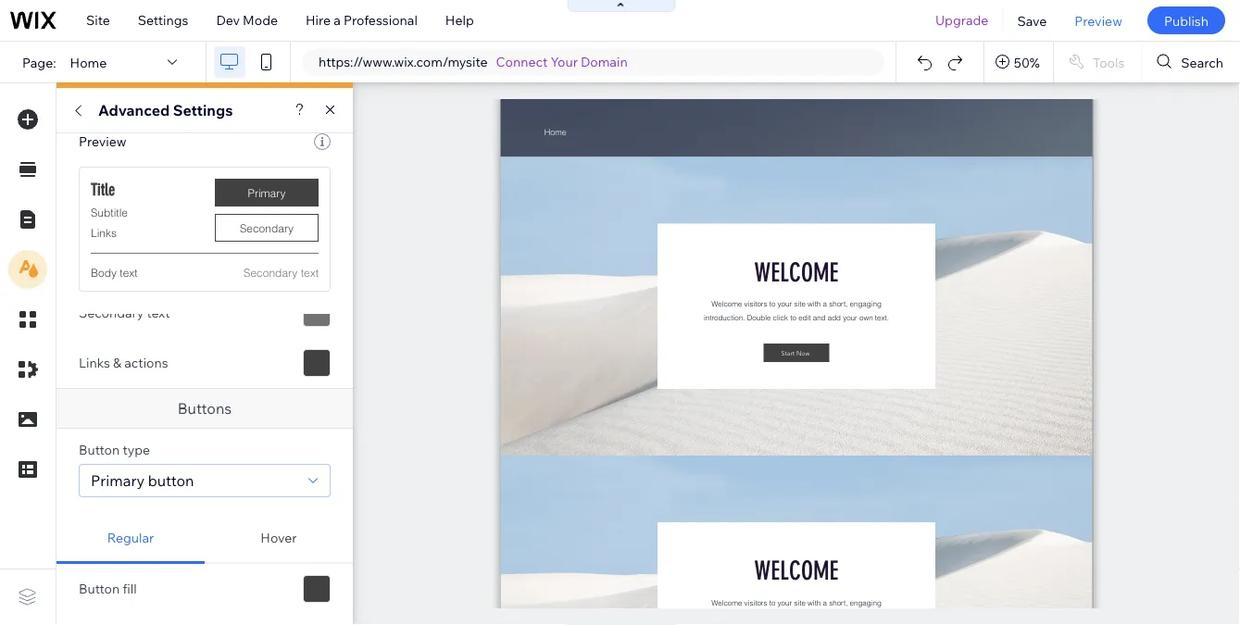 Task type: locate. For each thing, give the bounding box(es) containing it.
secondary text
[[244, 266, 319, 280], [79, 305, 170, 321]]

dev mode
[[216, 12, 278, 28]]

settings right advanced
[[173, 101, 233, 119]]

1 button from the top
[[79, 442, 120, 458]]

type
[[123, 442, 150, 458]]

&
[[113, 355, 121, 371]]

dev
[[216, 12, 240, 28]]

button left type
[[79, 442, 120, 458]]

50%
[[1014, 54, 1040, 70]]

links inside title subtitle links
[[91, 226, 117, 240]]

1 vertical spatial secondary text
[[79, 305, 170, 321]]

0 horizontal spatial primary
[[91, 471, 145, 490]]

1 vertical spatial links
[[79, 355, 110, 371]]

1 vertical spatial primary
[[91, 471, 145, 490]]

preview inside button
[[1075, 12, 1122, 28]]

text
[[113, 255, 136, 271], [120, 266, 138, 280], [301, 266, 319, 280], [147, 305, 170, 321]]

primary down the button type
[[91, 471, 145, 490]]

2 button from the top
[[79, 581, 120, 597]]

body text
[[79, 255, 136, 271], [91, 266, 138, 280]]

secondary text up links & actions
[[79, 305, 170, 321]]

button for button fill
[[79, 581, 120, 597]]

0 vertical spatial secondary
[[240, 221, 294, 235]]

button
[[148, 471, 194, 490]]

mode
[[243, 12, 278, 28]]

secondary down primary button
[[240, 221, 294, 235]]

settings left dev
[[138, 12, 188, 28]]

settings
[[138, 12, 188, 28], [173, 101, 233, 119]]

buttons
[[178, 399, 232, 418]]

search button
[[1142, 42, 1240, 82]]

upgrade
[[935, 12, 989, 28]]

1 horizontal spatial primary
[[248, 186, 286, 199]]

preview up titles
[[79, 133, 127, 150]]

preview up 'tools' button
[[1075, 12, 1122, 28]]

0 horizontal spatial preview
[[79, 133, 127, 150]]

0 vertical spatial links
[[91, 226, 117, 240]]

links left &
[[79, 355, 110, 371]]

https://www.wix.com/mysite
[[319, 54, 488, 70]]

button for button type
[[79, 442, 120, 458]]

preview
[[1075, 12, 1122, 28], [79, 133, 127, 150]]

secondary down "secondary" button
[[244, 266, 298, 280]]

primary button
[[91, 471, 194, 490]]

0 vertical spatial secondary text
[[244, 266, 319, 280]]

links & actions
[[79, 355, 168, 371]]

secondary text down "secondary" button
[[244, 266, 319, 280]]

primary up "secondary" button
[[248, 186, 286, 199]]

button type
[[79, 442, 150, 458]]

button
[[79, 442, 120, 458], [79, 581, 120, 597]]

1 vertical spatial preview
[[79, 133, 127, 150]]

tools
[[1093, 54, 1125, 70]]

hire
[[306, 12, 331, 28]]

0 vertical spatial settings
[[138, 12, 188, 28]]

1 horizontal spatial preview
[[1075, 12, 1122, 28]]

1 vertical spatial settings
[[173, 101, 233, 119]]

secondary inside button
[[240, 221, 294, 235]]

2 vertical spatial secondary
[[79, 305, 144, 321]]

secondary
[[240, 221, 294, 235], [244, 266, 298, 280], [79, 305, 144, 321]]

body
[[79, 255, 110, 271], [91, 266, 117, 280]]

0 vertical spatial primary
[[248, 186, 286, 199]]

50% button
[[984, 42, 1053, 82]]

button left fill
[[79, 581, 120, 597]]

primary inside primary button
[[248, 186, 286, 199]]

primary
[[248, 186, 286, 199], [91, 471, 145, 490]]

0 horizontal spatial secondary text
[[79, 305, 170, 321]]

1 vertical spatial button
[[79, 581, 120, 597]]

site
[[86, 12, 110, 28]]

secondary up &
[[79, 305, 144, 321]]

0 vertical spatial button
[[79, 442, 120, 458]]

0 vertical spatial preview
[[1075, 12, 1122, 28]]

hover
[[261, 529, 297, 546]]

titles
[[79, 155, 112, 171]]

secondary button
[[215, 214, 319, 242]]

links
[[91, 226, 117, 240], [79, 355, 110, 371]]

links down subtitles
[[91, 226, 117, 240]]



Task type: describe. For each thing, give the bounding box(es) containing it.
publish button
[[1147, 6, 1225, 34]]

primary for primary button
[[91, 471, 145, 490]]

your
[[551, 54, 578, 70]]

save button
[[1003, 0, 1061, 41]]

advanced settings
[[98, 101, 233, 119]]

publish
[[1164, 12, 1209, 28]]

actions
[[124, 355, 168, 371]]

home
[[70, 54, 107, 70]]

save
[[1017, 12, 1047, 28]]

a
[[334, 12, 341, 28]]

subtitle
[[91, 206, 128, 220]]

1 horizontal spatial secondary text
[[244, 266, 319, 280]]

help
[[445, 12, 474, 28]]

title subtitle links
[[91, 180, 128, 240]]

preview button
[[1061, 0, 1136, 41]]

connect
[[496, 54, 548, 70]]

fill
[[123, 581, 137, 597]]

advanced
[[98, 101, 170, 119]]

text
[[190, 108, 219, 127]]

search
[[1181, 54, 1223, 70]]

1 vertical spatial secondary
[[244, 266, 298, 280]]

primary button
[[215, 179, 319, 207]]

domain
[[581, 54, 628, 70]]

professional
[[344, 12, 418, 28]]

subtitles
[[79, 205, 133, 221]]

title
[[91, 180, 115, 200]]

tools button
[[1054, 42, 1141, 82]]

regular
[[107, 529, 154, 546]]

https://www.wix.com/mysite connect your domain
[[319, 54, 628, 70]]

primary for primary
[[248, 186, 286, 199]]

hire a professional
[[306, 12, 418, 28]]

button fill
[[79, 581, 137, 597]]



Task type: vqa. For each thing, say whether or not it's contained in the screenshot.
the Community
no



